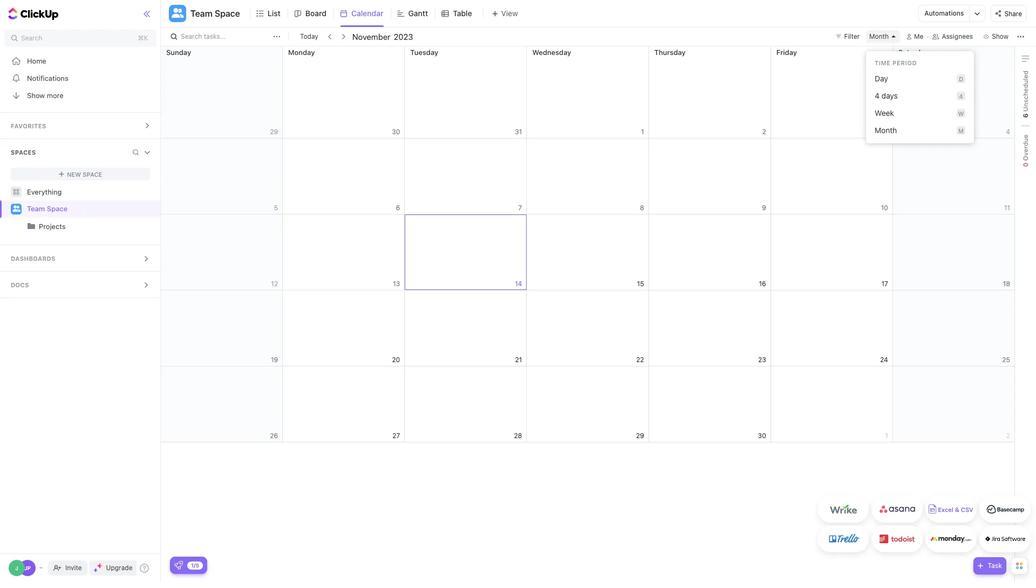Task type: describe. For each thing, give the bounding box(es) containing it.
1 row from the top
[[161, 46, 1015, 139]]

gantt link
[[408, 0, 432, 27]]

automations button
[[919, 5, 970, 22]]

wednesday
[[532, 48, 571, 57]]

1 projects link from the left
[[1, 218, 151, 235]]

list
[[268, 9, 281, 18]]

6
[[1021, 114, 1029, 118]]

notifications
[[27, 74, 68, 82]]

period
[[893, 59, 917, 66]]

team space link
[[27, 201, 151, 218]]

show
[[27, 91, 45, 100]]

notifications link
[[0, 70, 161, 87]]

me button
[[902, 30, 928, 43]]

grid containing sunday
[[160, 46, 1015, 583]]

Search tasks... text field
[[181, 29, 270, 44]]

time period
[[875, 59, 917, 66]]

friday
[[776, 48, 797, 57]]

space for team space link
[[47, 205, 68, 213]]

28
[[514, 432, 522, 440]]

tasks...
[[204, 32, 226, 40]]

board
[[305, 9, 327, 18]]

onboarding checklist button element
[[174, 562, 183, 570]]

user group image
[[12, 206, 20, 212]]

everything link
[[0, 184, 161, 201]]

20
[[392, 356, 400, 364]]

monday
[[288, 48, 315, 57]]

favorites button
[[0, 113, 161, 139]]

team for team space link
[[27, 205, 45, 213]]

29
[[636, 432, 644, 440]]

week
[[875, 108, 894, 118]]

assignees
[[942, 32, 973, 40]]

row containing 19
[[161, 291, 1015, 367]]

team space for team space button
[[191, 9, 240, 18]]

new
[[67, 171, 81, 178]]

24
[[880, 356, 888, 364]]

0
[[1021, 163, 1029, 167]]

home link
[[0, 52, 161, 70]]

upgrade link
[[89, 561, 137, 576]]

table
[[453, 9, 472, 18]]

share button
[[991, 5, 1027, 22]]

unscheduled
[[1021, 71, 1029, 114]]

23
[[758, 356, 766, 364]]

tuesday
[[410, 48, 438, 57]]

automations
[[925, 9, 964, 17]]

month button
[[866, 30, 900, 43]]

excel & csv link
[[926, 497, 977, 524]]

1/5
[[191, 563, 199, 569]]

21
[[515, 356, 522, 364]]

sidebar navigation
[[0, 0, 161, 583]]

share
[[1005, 10, 1022, 18]]

m
[[959, 127, 964, 134]]

4 for 4 days
[[875, 91, 880, 100]]

18
[[1003, 280, 1010, 288]]

dashboards
[[11, 255, 55, 262]]

more
[[47, 91, 63, 100]]

today
[[300, 32, 318, 40]]

docs
[[11, 282, 29, 289]]

today button
[[298, 31, 320, 42]]

space for team space button
[[215, 9, 240, 18]]

search tasks...
[[181, 32, 226, 40]]

2 projects link from the left
[[39, 218, 151, 235]]

home
[[27, 56, 46, 65]]

saturday
[[899, 48, 929, 57]]

d
[[959, 75, 963, 82]]

day
[[875, 74, 888, 83]]

days
[[882, 91, 898, 100]]

22
[[636, 356, 644, 364]]

team space button
[[186, 2, 240, 25]]

onboarding checklist button image
[[174, 562, 183, 570]]

task
[[988, 562, 1002, 570]]

30
[[758, 432, 766, 440]]



Task type: locate. For each thing, give the bounding box(es) containing it.
month inside month dropdown button
[[870, 32, 889, 40]]

1 vertical spatial space
[[83, 171, 102, 178]]

space up search tasks... text box
[[215, 9, 240, 18]]

1 horizontal spatial team
[[191, 9, 213, 18]]

invite
[[65, 565, 82, 573]]

projects
[[39, 222, 66, 231]]

0 vertical spatial team space
[[191, 9, 240, 18]]

1 vertical spatial team
[[27, 205, 45, 213]]

list link
[[268, 0, 285, 27]]

excel
[[938, 507, 953, 514]]

team inside sidebar "navigation"
[[27, 205, 45, 213]]

csv
[[961, 507, 973, 514]]

month up time on the top right of the page
[[870, 32, 889, 40]]

team space down everything
[[27, 205, 68, 213]]

team
[[191, 9, 213, 18], [27, 205, 45, 213]]

4 left days
[[875, 91, 880, 100]]

team up search tasks...
[[191, 9, 213, 18]]

space right the new at the left top of the page
[[83, 171, 102, 178]]

team inside button
[[191, 9, 213, 18]]

overdue
[[1021, 135, 1029, 163]]

0 horizontal spatial team
[[27, 205, 45, 213]]

15
[[637, 280, 644, 288]]

4 for 4
[[959, 93, 963, 100]]

space inside button
[[215, 9, 240, 18]]

search up home
[[21, 34, 42, 42]]

assignees button
[[928, 30, 978, 43]]

14
[[515, 280, 522, 288]]

0 horizontal spatial search
[[21, 34, 42, 42]]

4 row from the top
[[161, 291, 1015, 367]]

excel & csv
[[938, 507, 973, 514]]

26
[[270, 432, 278, 440]]

month down week
[[875, 126, 897, 135]]

16
[[759, 280, 766, 288]]

upgrade
[[106, 565, 132, 573]]

thursday
[[654, 48, 686, 57]]

space
[[215, 9, 240, 18], [83, 171, 102, 178], [47, 205, 68, 213]]

calendar
[[351, 9, 383, 18]]

grid
[[160, 46, 1015, 583]]

team space
[[191, 9, 240, 18], [27, 205, 68, 213]]

projects link
[[1, 218, 151, 235], [39, 218, 151, 235]]

team for team space button
[[191, 9, 213, 18]]

time
[[875, 59, 891, 66]]

search
[[181, 32, 202, 40], [21, 34, 42, 42]]

month
[[870, 32, 889, 40], [875, 126, 897, 135]]

1 horizontal spatial search
[[181, 32, 202, 40]]

table link
[[453, 0, 476, 27]]

17
[[882, 280, 888, 288]]

2 vertical spatial space
[[47, 205, 68, 213]]

calendar link
[[351, 0, 388, 27]]

3 row from the top
[[161, 215, 1015, 291]]

0 horizontal spatial space
[[47, 205, 68, 213]]

&
[[955, 507, 959, 514]]

search for search
[[21, 34, 42, 42]]

19
[[271, 356, 278, 364]]

1 horizontal spatial space
[[83, 171, 102, 178]]

me
[[914, 32, 924, 40]]

sunday
[[166, 48, 191, 57]]

space up projects
[[47, 205, 68, 213]]

row containing 14
[[161, 215, 1015, 291]]

w
[[958, 110, 964, 117]]

4 days
[[875, 91, 898, 100]]

search for search tasks...
[[181, 32, 202, 40]]

1 vertical spatial month
[[875, 126, 897, 135]]

1 horizontal spatial team space
[[191, 9, 240, 18]]

search up "sunday" on the top of the page
[[181, 32, 202, 40]]

gantt
[[408, 9, 428, 18]]

0 vertical spatial team
[[191, 9, 213, 18]]

everything
[[27, 188, 62, 196]]

row
[[161, 46, 1015, 139], [161, 139, 1015, 215], [161, 215, 1015, 291], [161, 291, 1015, 367], [161, 367, 1015, 443]]

0 vertical spatial month
[[870, 32, 889, 40]]

5 row from the top
[[161, 367, 1015, 443]]

4
[[875, 91, 880, 100], [959, 93, 963, 100]]

2 row from the top
[[161, 139, 1015, 215]]

⌘k
[[138, 34, 148, 42]]

team space for team space link
[[27, 205, 68, 213]]

new space
[[67, 171, 102, 178]]

search inside sidebar "navigation"
[[21, 34, 42, 42]]

team space inside button
[[191, 9, 240, 18]]

0 horizontal spatial 4
[[875, 91, 880, 100]]

team down everything
[[27, 205, 45, 213]]

row containing 26
[[161, 367, 1015, 443]]

team space up tasks...
[[191, 9, 240, 18]]

4 down the d
[[959, 93, 963, 100]]

25
[[1002, 356, 1010, 364]]

show more
[[27, 91, 63, 100]]

1 horizontal spatial 4
[[959, 93, 963, 100]]

board link
[[305, 0, 331, 27]]

0 horizontal spatial team space
[[27, 205, 68, 213]]

2 horizontal spatial space
[[215, 9, 240, 18]]

favorites
[[11, 123, 46, 130]]

team space inside sidebar "navigation"
[[27, 205, 68, 213]]

27
[[392, 432, 400, 440]]

0 vertical spatial space
[[215, 9, 240, 18]]

1 vertical spatial team space
[[27, 205, 68, 213]]



Task type: vqa. For each thing, say whether or not it's contained in the screenshot.


